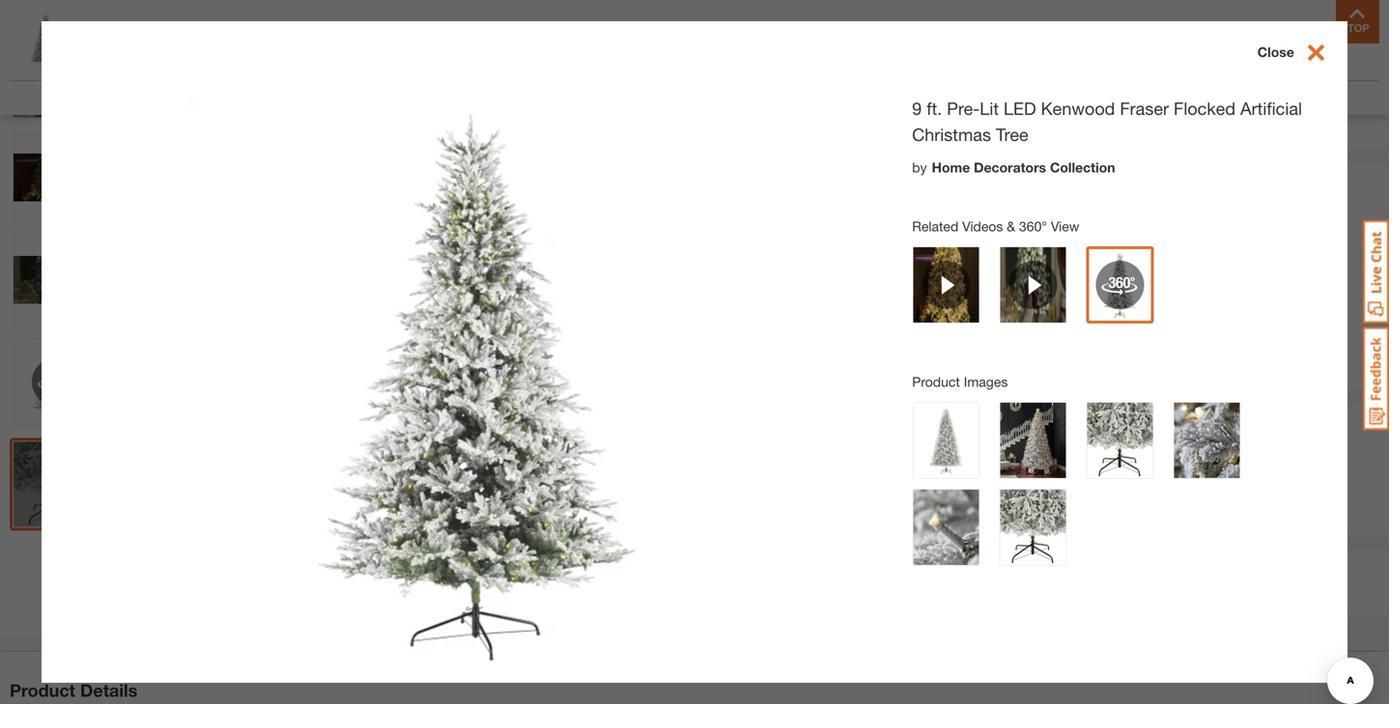 Task type: vqa. For each thing, say whether or not it's contained in the screenshot.
Cart link
no



Task type: describe. For each thing, give the bounding box(es) containing it.
delivery monday, dec 18 192 available
[[1019, 229, 1123, 298]]

within
[[880, 426, 916, 442]]

online
[[1142, 562, 1196, 583]]

192
[[1019, 282, 1042, 298]]

29
[[929, 262, 944, 278]]

1 vertical spatial store
[[1071, 562, 1115, 583]]

hr
[[931, 426, 944, 442]]

6329816941112 image
[[14, 135, 99, 220]]

dec inside delivery monday, dec 18 192 available
[[1078, 262, 1104, 278]]

0 vertical spatial product details
[[128, 88, 227, 104]]

live chat image
[[1364, 220, 1390, 324]]

related
[[913, 218, 959, 234]]

pre-
[[948, 98, 980, 119]]

available inside ship to store dec 26 - dec 29 available
[[869, 282, 922, 298]]

home decorators collection pre lit christmas trees 21hd10010 40.2 image
[[14, 442, 99, 527]]

order
[[842, 426, 877, 442]]

free
[[877, 562, 914, 583]]

ft.
[[927, 98, 943, 119]]

view more details link
[[851, 3, 975, 21]]

customer reviews
[[1120, 89, 1233, 105]]

6329915406112 image
[[14, 237, 99, 323]]

delivery
[[1019, 229, 1093, 252]]

0 horizontal spatial product
[[10, 681, 75, 701]]

mon,
[[1070, 426, 1103, 442]]

top button
[[1337, 0, 1380, 43]]

ship to store dec 26 - dec 29 available
[[842, 229, 962, 298]]

26
[[872, 262, 887, 278]]

to inside ship to store dec 26 - dec 29 available
[[889, 229, 907, 252]]

ft
[[918, 107, 928, 123]]

view more details
[[851, 3, 975, 21]]

decorators
[[974, 159, 1047, 175]]

1 dec from the left
[[842, 262, 868, 278]]

close image
[[1295, 40, 1329, 65]]

collection
[[1051, 159, 1116, 175]]

image
[[381, 508, 418, 524]]

order within 1 hr 59 mins to get it by
[[842, 426, 1070, 442]]

daly city
[[892, 176, 947, 191]]

2 dec from the left
[[900, 262, 925, 278]]

home
[[932, 159, 971, 175]]

mins
[[967, 426, 998, 442]]

1 horizontal spatial by
[[1052, 426, 1066, 442]]

returns
[[980, 562, 1046, 583]]

360°
[[1020, 218, 1048, 234]]

1
[[920, 426, 927, 442]]

close
[[1258, 44, 1295, 60]]

kenwood
[[1042, 98, 1116, 119]]

home decorators collection pre lit christmas trees 21hd10010 64.0 image
[[14, 0, 99, 15]]

christmas
[[913, 124, 992, 145]]

1 vertical spatial to
[[1002, 426, 1014, 442]]

hover
[[341, 508, 377, 524]]

zoom
[[438, 508, 473, 524]]

city
[[923, 176, 947, 191]]

images
[[964, 374, 1009, 390]]

ship
[[842, 229, 883, 252]]



Task type: locate. For each thing, give the bounding box(es) containing it.
1 vertical spatial &
[[919, 562, 931, 583]]

dec right monday,
[[1078, 262, 1104, 278]]

dec right -
[[900, 262, 925, 278]]

product details button
[[128, 86, 227, 110], [128, 86, 227, 106], [0, 653, 1390, 705]]

1 available from the left
[[869, 282, 922, 298]]

2 horizontal spatial product
[[913, 374, 961, 390]]

view left the more
[[851, 3, 884, 21]]

0 vertical spatial view
[[851, 3, 884, 21]]

0 horizontal spatial to
[[422, 508, 434, 524]]

9 ft. pre-lit led kenwood fraser flocked artificial christmas tree main content
[[0, 0, 1390, 705]]

it
[[1041, 426, 1048, 442]]

9
[[913, 98, 922, 119], [907, 107, 915, 123]]

1 horizontal spatial details
[[182, 88, 227, 104]]

59
[[948, 426, 963, 442]]

2 horizontal spatial dec
[[1078, 262, 1104, 278]]

94015
[[877, 446, 915, 462]]

9 left ft.
[[913, 98, 922, 119]]

daly city button
[[892, 176, 947, 191]]

daly
[[892, 176, 919, 191]]

home decorators collection pre lit christmas trees 21hd10010 e1.1 image
[[14, 33, 99, 118]]

3 dec from the left
[[1078, 262, 1104, 278]]

1 vertical spatial view
[[1052, 218, 1080, 234]]

9 ft. pre-lit led kenwood fraser flocked artificial christmas tree
[[913, 98, 1303, 145]]

2 horizontal spatial details
[[928, 3, 975, 21]]

1 horizontal spatial product
[[128, 88, 179, 104]]

by up daly city button
[[913, 159, 928, 175]]

9 ft
[[907, 107, 928, 123]]

monday,
[[1019, 262, 1075, 278]]

store
[[913, 229, 962, 252], [1071, 562, 1115, 583]]

1 vertical spatial product details
[[10, 681, 138, 701]]

store right in
[[1071, 562, 1115, 583]]

dec left 26
[[842, 262, 868, 278]]

hover image to zoom
[[341, 508, 473, 524]]

to left zoom
[[422, 508, 434, 524]]

december
[[1106, 426, 1173, 442]]

2 vertical spatial product
[[10, 681, 75, 701]]

free & easy returns in store or online
[[877, 562, 1196, 583]]

1 vertical spatial details
[[182, 88, 227, 104]]

0 horizontal spatial details
[[80, 681, 138, 701]]

available
[[869, 282, 922, 298], [1046, 282, 1098, 298]]

&
[[1007, 218, 1016, 234], [919, 562, 931, 583]]

videos
[[963, 218, 1004, 234]]

18
[[1108, 262, 1123, 278], [842, 446, 857, 462]]

0 horizontal spatial dec
[[842, 262, 868, 278]]

2 vertical spatial to
[[422, 508, 434, 524]]

0 vertical spatial details
[[928, 3, 975, 21]]

1 vertical spatial 18
[[842, 446, 857, 462]]

1 vertical spatial product
[[913, 374, 961, 390]]

product details
[[128, 88, 227, 104], [10, 681, 138, 701]]

view right the 360°
[[1052, 218, 1080, 234]]

360 image
[[187, 96, 767, 676]]

9 for 9 ft
[[907, 107, 915, 123]]

0 vertical spatial store
[[913, 229, 962, 252]]

customer reviews button
[[1120, 87, 1233, 108], [1120, 87, 1233, 108]]

customer
[[1120, 89, 1179, 105]]

details
[[928, 3, 975, 21], [182, 88, 227, 104], [80, 681, 138, 701]]

by inside 9 ft. pre-lit led kenwood fraser flocked artificial christmas tree main content
[[913, 159, 928, 175]]

close button
[[1258, 40, 1348, 67]]

18 inside 'mon, december 18'
[[842, 446, 857, 462]]

1 horizontal spatial to
[[889, 229, 907, 252]]

more
[[888, 3, 924, 21]]

store up 29
[[913, 229, 962, 252]]

mon, december 18
[[842, 426, 1173, 462]]

+ button
[[913, 483, 954, 524]]

fraser
[[1121, 98, 1170, 119]]

in
[[1051, 562, 1066, 583]]

store inside ship to store dec 26 - dec 29 available
[[913, 229, 962, 252]]

& left the 360°
[[1007, 218, 1016, 234]]

dec
[[842, 262, 868, 278], [900, 262, 925, 278], [1078, 262, 1104, 278]]

& right "free"
[[919, 562, 931, 583]]

available down -
[[869, 282, 922, 298]]

tree
[[997, 124, 1029, 145]]

18 right monday,
[[1108, 262, 1123, 278]]

0 vertical spatial to
[[889, 229, 907, 252]]

1 vertical spatial by
[[1052, 426, 1066, 442]]

18 down order
[[842, 446, 857, 462]]

0 vertical spatial &
[[1007, 218, 1016, 234]]

to left get
[[1002, 426, 1014, 442]]

9 for 9 ft. pre-lit led kenwood fraser flocked artificial christmas tree
[[913, 98, 922, 119]]

0 horizontal spatial by
[[913, 159, 928, 175]]

easy
[[936, 562, 975, 583]]

available inside delivery monday, dec 18 192 available
[[1046, 282, 1098, 298]]

product
[[128, 88, 179, 104], [913, 374, 961, 390], [10, 681, 75, 701]]

18 inside delivery monday, dec 18 192 available
[[1108, 262, 1123, 278]]

0 horizontal spatial available
[[869, 282, 922, 298]]

1 horizontal spatial view
[[1052, 218, 1080, 234]]

0 vertical spatial product
[[128, 88, 179, 104]]

0 vertical spatial 18
[[1108, 262, 1123, 278]]

9 left "ft"
[[907, 107, 915, 123]]

by
[[913, 159, 928, 175], [1052, 426, 1066, 442]]

1 horizontal spatial &
[[1007, 218, 1016, 234]]

feedback link image
[[1364, 327, 1390, 431]]

to
[[889, 229, 907, 252], [1002, 426, 1014, 442], [422, 508, 434, 524]]

0 horizontal spatial view
[[851, 3, 884, 21]]

0 horizontal spatial &
[[919, 562, 931, 583]]

to up -
[[889, 229, 907, 252]]

0 vertical spatial by
[[913, 159, 928, 175]]

9 inside 9 ft. pre-lit led kenwood fraser flocked artificial christmas tree
[[913, 98, 922, 119]]

316124656_s01 image
[[14, 340, 99, 425]]

reviews
[[1183, 89, 1233, 105]]

& inside 9 ft. pre-lit led kenwood fraser flocked artificial christmas tree main content
[[1007, 218, 1016, 234]]

get
[[1018, 426, 1037, 442]]

1 horizontal spatial store
[[1071, 562, 1115, 583]]

view
[[851, 3, 884, 21], [1052, 218, 1080, 234]]

lit
[[980, 98, 999, 119]]

to inside button
[[422, 508, 434, 524]]

product image image
[[14, 10, 77, 72]]

-
[[891, 262, 896, 278]]

related videos & 360° view
[[913, 218, 1080, 234]]

1 horizontal spatial dec
[[900, 262, 925, 278]]

None field
[[872, 483, 913, 524]]

product inside 9 ft. pre-lit led kenwood fraser flocked artificial christmas tree main content
[[913, 374, 961, 390]]

by home decorators collection
[[913, 159, 1116, 175]]

2 horizontal spatial to
[[1002, 426, 1014, 442]]

product images
[[913, 374, 1009, 390]]

available down monday,
[[1046, 282, 1098, 298]]

9 inside 'button'
[[907, 107, 915, 123]]

0 horizontal spatial 18
[[842, 446, 857, 462]]

1 horizontal spatial 18
[[1108, 262, 1123, 278]]

+
[[926, 490, 940, 517]]

2 vertical spatial details
[[80, 681, 138, 701]]

or
[[1120, 562, 1138, 583]]

artificial
[[1241, 98, 1303, 119]]

9 ft button
[[895, 95, 939, 135]]

led
[[1004, 98, 1037, 119]]

hover image to zoom button
[[117, 0, 697, 526]]

0 horizontal spatial store
[[913, 229, 962, 252]]

1 horizontal spatial available
[[1046, 282, 1098, 298]]

by right 'it'
[[1052, 426, 1066, 442]]

2 available from the left
[[1046, 282, 1098, 298]]

view inside 9 ft. pre-lit led kenwood fraser flocked artificial christmas tree main content
[[1052, 218, 1080, 234]]

flocked
[[1174, 98, 1236, 119]]



